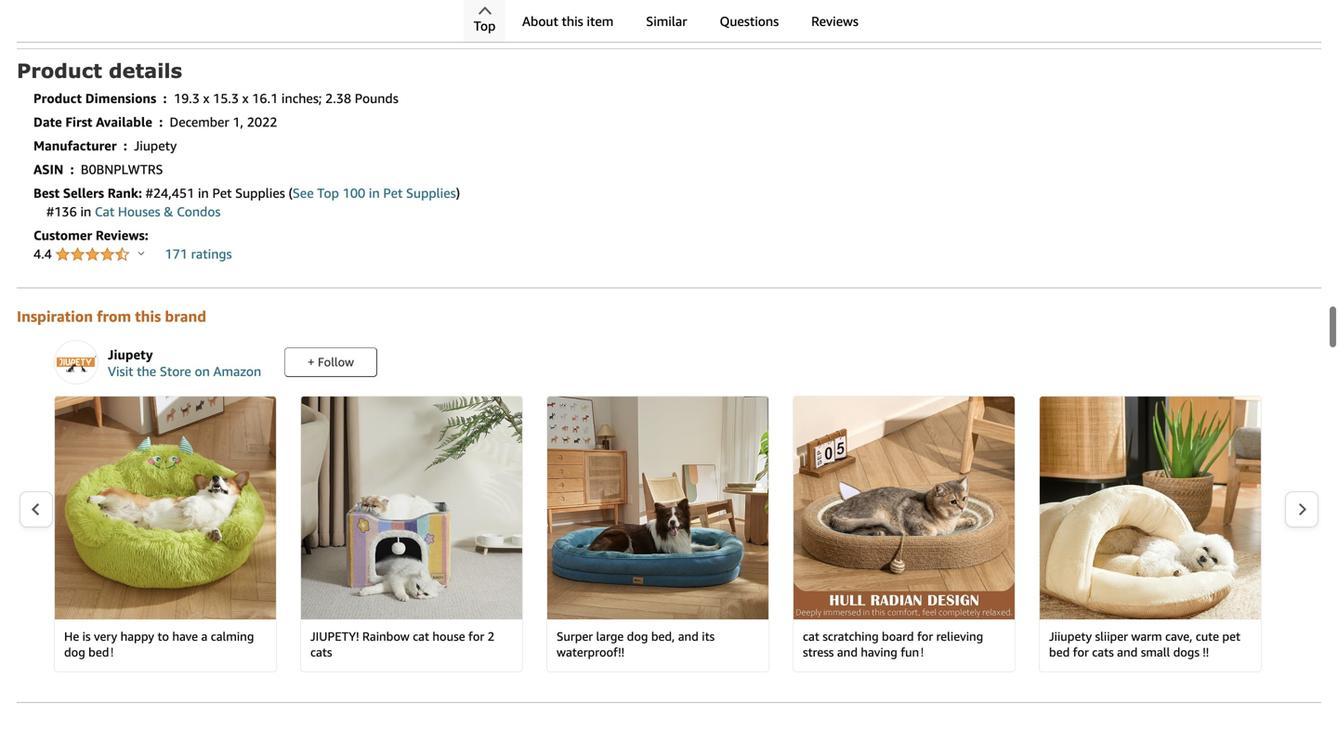 Task type: locate. For each thing, give the bounding box(es) containing it.
#136
[[46, 204, 77, 219]]

dog down he
[[64, 646, 85, 660]]

surper large dog bed, and its waterproof!!
[[557, 630, 715, 660]]

dogs
[[1174, 646, 1200, 660]]

cat left house
[[413, 630, 429, 644]]

in
[[198, 186, 209, 201], [369, 186, 380, 201], [80, 204, 91, 219]]

x right the 15.3
[[242, 91, 249, 106]]

supplies left (
[[235, 186, 285, 201]]

dog left bed,
[[627, 630, 648, 644]]

2 cats from the left
[[1092, 646, 1114, 660]]

pet up condos
[[212, 186, 232, 201]]

1 horizontal spatial cat
[[803, 630, 820, 644]]

warm
[[1132, 630, 1163, 644]]

cats down jiupety!
[[310, 646, 332, 660]]

scratching
[[823, 630, 879, 644]]

this left item
[[562, 13, 584, 29]]

2 cat from the left
[[803, 630, 820, 644]]

pet
[[1223, 630, 1241, 644]]

0 horizontal spatial this
[[135, 308, 161, 325]]

in up condos
[[198, 186, 209, 201]]

0 vertical spatial product
[[17, 59, 102, 82]]

0 horizontal spatial top
[[317, 186, 339, 201]]

jiupety down available
[[134, 138, 177, 153]]

top left about at left
[[474, 18, 496, 33]]

sellers
[[63, 186, 104, 201]]

popover image
[[138, 251, 145, 256]]

)
[[456, 186, 460, 201]]

‏ up b0bnplwtrs
[[120, 138, 120, 153]]

‎
[[170, 91, 170, 106], [166, 114, 166, 130], [131, 138, 131, 153], [77, 162, 77, 177]]

1 horizontal spatial pet
[[383, 186, 403, 201]]

1 vertical spatial dog
[[64, 646, 85, 660]]

house
[[433, 630, 465, 644]]

1 x from the left
[[203, 91, 209, 106]]

for up fun！
[[917, 630, 933, 644]]

to
[[157, 630, 169, 644]]

‏ right available
[[156, 114, 156, 130]]

cat inside jiupety! rainbow cat house for 2 cats
[[413, 630, 429, 644]]

details
[[109, 59, 182, 82]]

very
[[94, 630, 117, 644]]

0 horizontal spatial cat
[[413, 630, 429, 644]]

this right from
[[135, 308, 161, 325]]

a
[[201, 630, 208, 644]]

jiupety
[[134, 138, 177, 153], [108, 347, 153, 362]]

board
[[882, 630, 914, 644]]

1 horizontal spatial this
[[562, 13, 584, 29]]

:
[[163, 91, 167, 106], [159, 114, 163, 130], [123, 138, 127, 153], [70, 162, 74, 177]]

and inside jiiupety sliiper warm cave, cute pet bed for cats and small dogs !!
[[1117, 646, 1138, 660]]

follow
[[318, 355, 354, 370]]

pet right 100 at the top left
[[383, 186, 403, 201]]

171
[[165, 246, 188, 262]]

in down 'sellers'
[[80, 204, 91, 219]]

0 vertical spatial dog
[[627, 630, 648, 644]]

cat up stress
[[803, 630, 820, 644]]

‎ left december
[[166, 114, 166, 130]]

cats down sliiper
[[1092, 646, 1114, 660]]

pet
[[212, 186, 232, 201], [383, 186, 403, 201]]

for down jiiupety at the right bottom of the page
[[1073, 646, 1089, 660]]

1 horizontal spatial dog
[[627, 630, 648, 644]]

visit the store on amazon link
[[108, 364, 272, 379]]

jiupety inside jiupety visit the store on amazon
[[108, 347, 153, 362]]

amazon
[[213, 364, 261, 379]]

and left the its
[[678, 630, 699, 644]]

1 cat from the left
[[413, 630, 429, 644]]

1 horizontal spatial cats
[[1092, 646, 1114, 660]]

0 vertical spatial top
[[474, 18, 496, 33]]

15.3
[[213, 91, 239, 106]]

rainbow
[[362, 630, 410, 644]]

cave,
[[1166, 630, 1193, 644]]

product details product dimensions                                     ‏                                         :                                     ‎ 19.3 x 15.3 x 16.1 inches; 2.38 pounds date first available                                     ‏                                         :                                     ‎ december 1, 2022 manufacturer                                     ‏                                         :                                     ‎ jiupety asin                                     ‏                                         :                                     ‎ b0bnplwtrs best sellers rank: #24,451 in pet supplies ( see top 100 in pet supplies ) #136 in cat houses & condos
[[17, 59, 460, 219]]

for left "2"
[[468, 630, 484, 644]]

bed！
[[88, 646, 121, 660]]

‎ left 19.3
[[170, 91, 170, 106]]

houses
[[118, 204, 160, 219]]

‏ left 19.3
[[160, 91, 160, 106]]

jiupety link
[[108, 347, 272, 365]]

for inside cat scratching board for relieving stress and having fun！
[[917, 630, 933, 644]]

1 horizontal spatial x
[[242, 91, 249, 106]]

top right see
[[317, 186, 339, 201]]

1 horizontal spatial and
[[837, 646, 858, 660]]

asin
[[33, 162, 63, 177]]

this
[[562, 13, 584, 29], [135, 308, 161, 325]]

1 vertical spatial product
[[33, 91, 82, 106]]

top
[[474, 18, 496, 33], [317, 186, 339, 201]]

0 horizontal spatial supplies
[[235, 186, 285, 201]]

0 horizontal spatial pet
[[212, 186, 232, 201]]

visit
[[108, 364, 133, 379]]

supplies right 100 at the top left
[[406, 186, 456, 201]]

0 horizontal spatial for
[[468, 630, 484, 644]]

2
[[488, 630, 495, 644]]

0 horizontal spatial dog
[[64, 646, 85, 660]]

16.1
[[252, 91, 278, 106]]

1 horizontal spatial for
[[917, 630, 933, 644]]

1 horizontal spatial supplies
[[406, 186, 456, 201]]

about
[[522, 13, 559, 29]]

: down available
[[123, 138, 127, 153]]

dog inside he is very happy to have a calming dog bed！
[[64, 646, 85, 660]]

1 vertical spatial top
[[317, 186, 339, 201]]

jiupety up the visit
[[108, 347, 153, 362]]

and
[[678, 630, 699, 644], [837, 646, 858, 660], [1117, 646, 1138, 660]]

jiupety! rainbow cat house for 2 cats
[[310, 630, 495, 660]]

x left the 15.3
[[203, 91, 209, 106]]

see
[[293, 186, 314, 201]]

in right 100 at the top left
[[369, 186, 380, 201]]

0 horizontal spatial cats
[[310, 646, 332, 660]]

1 vertical spatial this
[[135, 308, 161, 325]]

cats inside jiiupety sliiper warm cave, cute pet bed for cats and small dogs !!
[[1092, 646, 1114, 660]]

and down sliiper
[[1117, 646, 1138, 660]]

cat houses & condos link
[[95, 204, 221, 219]]

for
[[468, 630, 484, 644], [917, 630, 933, 644], [1073, 646, 1089, 660]]

cats
[[310, 646, 332, 660], [1092, 646, 1114, 660]]

&
[[164, 204, 173, 219]]

x
[[203, 91, 209, 106], [242, 91, 249, 106]]

0 vertical spatial jiupety
[[134, 138, 177, 153]]

date
[[33, 114, 62, 130]]

171 ratings
[[165, 246, 232, 262]]

surper
[[557, 630, 593, 644]]

stress
[[803, 646, 834, 660]]

sliiper
[[1096, 630, 1128, 644]]

waterproof!!
[[557, 646, 625, 660]]

0 horizontal spatial x
[[203, 91, 209, 106]]

1 cats from the left
[[310, 646, 332, 660]]

brand
[[165, 308, 206, 325]]

available
[[96, 114, 152, 130]]

rank:
[[108, 186, 142, 201]]

2 horizontal spatial for
[[1073, 646, 1089, 660]]

+
[[308, 355, 315, 370]]

2 horizontal spatial and
[[1117, 646, 1138, 660]]

from
[[97, 308, 131, 325]]

next image
[[1298, 503, 1308, 517]]

condos
[[177, 204, 221, 219]]

0 horizontal spatial and
[[678, 630, 699, 644]]

1 vertical spatial jiupety
[[108, 347, 153, 362]]

inches;
[[282, 91, 322, 106]]

dog
[[627, 630, 648, 644], [64, 646, 85, 660]]

0 horizontal spatial in
[[80, 204, 91, 219]]

list
[[54, 396, 1339, 673]]

and down scratching at bottom right
[[837, 646, 858, 660]]

surper large dog bed, and its waterproof!! link
[[548, 397, 769, 672]]

supplies
[[235, 186, 285, 201], [406, 186, 456, 201]]

and inside surper large dog bed, and its waterproof!!
[[678, 630, 699, 644]]

product
[[17, 59, 102, 82], [33, 91, 82, 106]]



Task type: vqa. For each thing, say whether or not it's contained in the screenshot.
Customer Reviews:
yes



Task type: describe. For each thing, give the bounding box(es) containing it.
1 supplies from the left
[[235, 186, 285, 201]]

relieving
[[937, 630, 984, 644]]

2.38
[[325, 91, 351, 106]]

1 horizontal spatial top
[[474, 18, 496, 33]]

for inside jiiupety sliiper warm cave, cute pet bed for cats and small dogs !!
[[1073, 646, 1089, 660]]

cat scratching board for relieving stress and having fun！ link
[[794, 397, 1015, 672]]

bed,
[[651, 630, 675, 644]]

: left 19.3
[[163, 91, 167, 106]]

jiupety inside product details product dimensions                                     ‏                                         :                                     ‎ 19.3 x 15.3 x 16.1 inches; 2.38 pounds date first available                                     ‏                                         :                                     ‎ december 1, 2022 manufacturer                                     ‏                                         :                                     ‎ jiupety asin                                     ‏                                         :                                     ‎ b0bnplwtrs best sellers rank: #24,451 in pet supplies ( see top 100 in pet supplies ) #136 in cat houses & condos
[[134, 138, 177, 153]]

about this item
[[522, 13, 614, 29]]

for inside jiupety! rainbow cat house for 2 cats
[[468, 630, 484, 644]]

2 x from the left
[[242, 91, 249, 106]]

(
[[289, 186, 293, 201]]

dimensions
[[85, 91, 156, 106]]

previous image
[[31, 503, 41, 517]]

+ follow
[[308, 355, 354, 370]]

1,
[[233, 114, 244, 130]]

december
[[170, 114, 229, 130]]

customer
[[33, 228, 92, 243]]

questions
[[720, 13, 779, 29]]

ratings
[[191, 246, 232, 262]]

store
[[160, 364, 191, 379]]

1 horizontal spatial in
[[198, 186, 209, 201]]

similar
[[646, 13, 687, 29]]

jiupety! rainbow cat house for 2 cats link
[[301, 397, 522, 672]]

2 supplies from the left
[[406, 186, 456, 201]]

100
[[343, 186, 366, 201]]

: right available
[[159, 114, 163, 130]]

see top 100 in pet supplies link
[[293, 186, 456, 201]]

he
[[64, 630, 79, 644]]

‏ right the asin
[[67, 162, 67, 177]]

jiupety visit the store on amazon
[[108, 347, 261, 379]]

‎ down available
[[131, 138, 131, 153]]

having
[[861, 646, 898, 660]]

jiiupety sliiper warm cave, cute pet bed for cats and small dogs !!
[[1049, 630, 1241, 660]]

cat scratching board for relieving stress and having fun！
[[803, 630, 984, 660]]

!!
[[1203, 646, 1209, 660]]

2022
[[247, 114, 277, 130]]

he is very happy to have a calming dog bed！ link
[[55, 397, 276, 672]]

the
[[137, 364, 156, 379]]

4.4 button
[[33, 246, 145, 264]]

customer reviews:
[[33, 228, 148, 243]]

fun！
[[901, 646, 932, 660]]

best
[[33, 186, 60, 201]]

‎ down manufacturer
[[77, 162, 77, 177]]

pounds
[[355, 91, 399, 106]]

jiupety!
[[310, 630, 359, 644]]

b0bnplwtrs
[[81, 162, 163, 177]]

4.4
[[33, 246, 55, 262]]

2 horizontal spatial in
[[369, 186, 380, 201]]

happy
[[121, 630, 154, 644]]

cute
[[1196, 630, 1220, 644]]

19.3
[[174, 91, 200, 106]]

he is very happy to have a calming dog bed！
[[64, 630, 254, 660]]

cats inside jiupety! rainbow cat house for 2 cats
[[310, 646, 332, 660]]

jiiupety sliiper warm cave, cute pet bed for cats and small dogs !! link
[[1040, 397, 1261, 672]]

inspiration
[[17, 308, 93, 325]]

have
[[172, 630, 198, 644]]

top inside product details product dimensions                                     ‏                                         :                                     ‎ 19.3 x 15.3 x 16.1 inches; 2.38 pounds date first available                                     ‏                                         :                                     ‎ december 1, 2022 manufacturer                                     ‏                                         :                                     ‎ jiupety asin                                     ‏                                         :                                     ‎ b0bnplwtrs best sellers rank: #24,451 in pet supplies ( see top 100 in pet supplies ) #136 in cat houses & condos
[[317, 186, 339, 201]]

#24,451
[[146, 186, 195, 201]]

cat inside cat scratching board for relieving stress and having fun！
[[803, 630, 820, 644]]

1 pet from the left
[[212, 186, 232, 201]]

on
[[195, 364, 210, 379]]

item
[[587, 13, 614, 29]]

and inside cat scratching board for relieving stress and having fun！
[[837, 646, 858, 660]]

manufacturer
[[33, 138, 117, 153]]

0 vertical spatial this
[[562, 13, 584, 29]]

bed
[[1049, 646, 1070, 660]]

its
[[702, 630, 715, 644]]

171 ratings link
[[165, 246, 232, 262]]

2 pet from the left
[[383, 186, 403, 201]]

jiiupety
[[1049, 630, 1092, 644]]

first
[[65, 114, 92, 130]]

: right the asin
[[70, 162, 74, 177]]

calming
[[211, 630, 254, 644]]

dog inside surper large dog bed, and its waterproof!!
[[627, 630, 648, 644]]

+ follow button
[[284, 348, 377, 377]]

large
[[596, 630, 624, 644]]

is
[[82, 630, 91, 644]]

list containing he is very happy to have a calming dog bed！
[[54, 396, 1339, 673]]

reviews:
[[96, 228, 148, 243]]

cat
[[95, 204, 115, 219]]

small
[[1141, 646, 1170, 660]]



